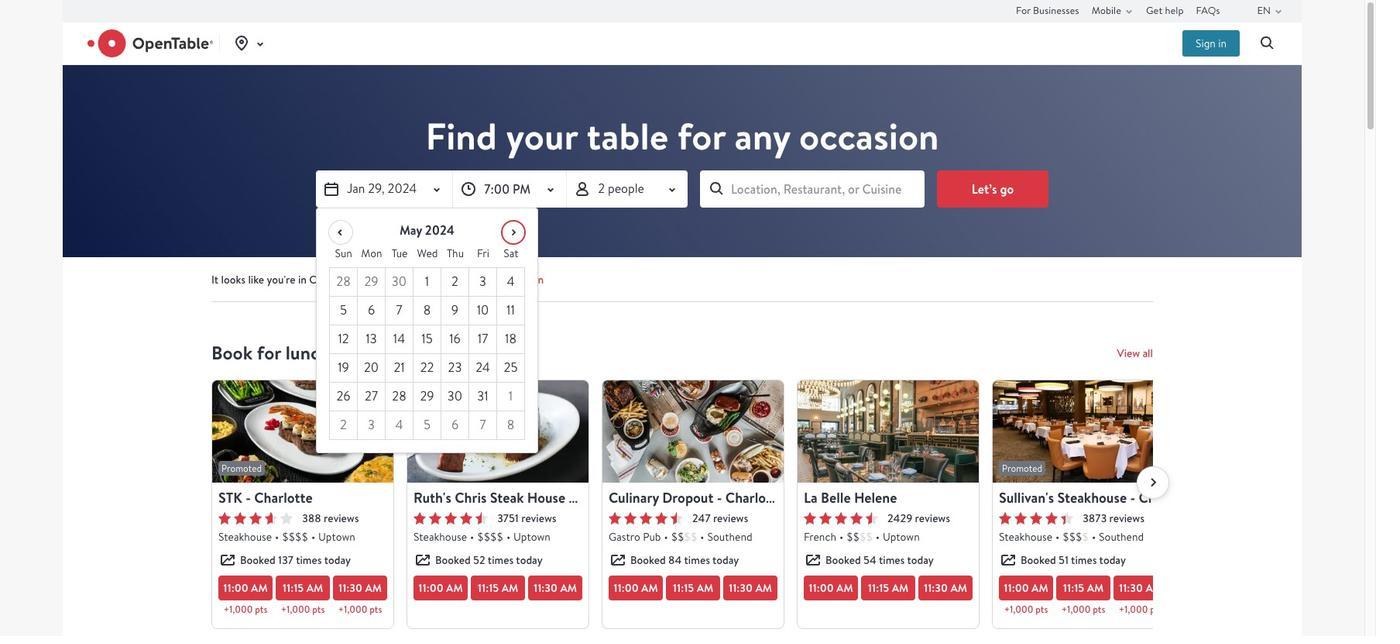 Task type: vqa. For each thing, say whether or not it's contained in the screenshot.


Task type: describe. For each thing, give the bounding box(es) containing it.
stk - charlotte
[[218, 488, 313, 507]]

3 am from the left
[[365, 580, 382, 596]]

people
[[608, 180, 645, 197]]

2 pts from the left
[[312, 604, 325, 616]]

1 horizontal spatial 3
[[480, 273, 487, 290]]

0 vertical spatial 8 button
[[414, 297, 442, 325]]

booked 84 times today
[[631, 553, 739, 567]]

11:15 am link for chris
[[471, 576, 525, 600]]

1 vertical spatial 8 button
[[497, 411, 525, 440]]

388
[[302, 511, 321, 525]]

1 vertical spatial in
[[298, 273, 307, 287]]

view
[[1117, 346, 1140, 360]]

booked 137 times today
[[240, 553, 351, 567]]

3 $$ from the left
[[847, 530, 860, 544]]

promoted for sullivan's
[[1003, 463, 1043, 474]]

for
[[1017, 4, 1031, 17]]

book
[[212, 340, 253, 366]]

25
[[504, 359, 518, 376]]

get current location
[[449, 273, 544, 287]]

sullivan's steakhouse - charlotte
[[999, 488, 1198, 507]]

6 am from the left
[[560, 580, 577, 596]]

booked for belle
[[826, 553, 861, 567]]

1 charlotte from the left
[[254, 488, 313, 507]]

0 vertical spatial for
[[678, 111, 726, 162]]

6 pts from the left
[[1151, 604, 1163, 616]]

any
[[735, 111, 791, 162]]

tuesday element
[[386, 239, 414, 268]]

1 horizontal spatial 30 button
[[442, 383, 470, 411]]

belle
[[821, 488, 851, 507]]

booked 54 times today
[[826, 553, 934, 567]]

booked for chris
[[435, 553, 471, 567]]

may
[[400, 222, 422, 239]]

11:15 for la belle helene
[[868, 580, 890, 596]]

it
[[212, 273, 219, 287]]

today for booked 51 times today
[[1100, 553, 1126, 567]]

$$ $$ for belle
[[847, 530, 873, 544]]

2429
[[888, 511, 913, 525]]

fri
[[477, 246, 490, 260]]

9 button
[[442, 297, 470, 325]]

4.2 stars image
[[999, 512, 1074, 525]]

sign
[[1196, 36, 1216, 50]]

27
[[365, 388, 378, 404]]

french
[[804, 530, 837, 544]]

0 horizontal spatial 5 button
[[330, 297, 358, 325]]

23
[[448, 359, 462, 376]]

uptown for stk - charlotte
[[319, 530, 355, 544]]

11:00 am for culinary
[[614, 580, 658, 596]]

1 horizontal spatial 5 button
[[414, 411, 442, 440]]

get help
[[1147, 4, 1184, 17]]

1 horizontal spatial 7 button
[[470, 411, 497, 440]]

5 11:30 from the left
[[1119, 580, 1144, 596]]

thursday element
[[442, 239, 470, 268]]

uptown up pub
[[639, 488, 687, 507]]

a photo of sullivan's steakhouse - charlotte restaurant image
[[993, 380, 1175, 483]]

1 horizontal spatial 4 button
[[497, 268, 525, 297]]

faqs
[[1197, 4, 1221, 17]]

steak
[[490, 488, 524, 507]]

27 button
[[358, 383, 386, 411]]

house
[[527, 488, 566, 507]]

11:00 for culinary dropout - charlotte
[[614, 580, 639, 596]]

1 horizontal spatial 2
[[452, 273, 459, 290]]

southend for steakhouse
[[1099, 530, 1144, 544]]

0 horizontal spatial 29 button
[[358, 268, 386, 297]]

11:15 for ruth's chris steak house - charlotte uptown
[[478, 580, 499, 596]]

like
[[248, 273, 264, 287]]

wednesday element
[[414, 239, 442, 268]]

31 button
[[470, 383, 497, 411]]

11:30 am link for ruth's chris steak house - charlotte uptown
[[528, 576, 583, 600]]

7:00
[[484, 180, 510, 197]]

view all link
[[1117, 346, 1154, 361]]

13 am from the left
[[1032, 580, 1049, 596]]

reviews for -
[[324, 511, 359, 525]]

all
[[1143, 346, 1154, 360]]

for businesses button
[[1017, 0, 1080, 22]]

get for get current location
[[449, 273, 466, 287]]

1 vertical spatial 28 button
[[386, 383, 414, 411]]

11:00 am +1,000 pts for stk
[[223, 580, 268, 616]]

+1,000 for the 11:30 am link corresponding to sullivan's steakhouse - charlotte
[[1119, 604, 1148, 616]]

11:15 am for house
[[478, 580, 519, 596]]

12
[[338, 331, 349, 347]]

4.5 stars image for chris
[[414, 512, 488, 525]]

$$$$ for charlotte
[[282, 530, 308, 544]]

tue
[[392, 246, 408, 260]]

current
[[469, 273, 504, 287]]

uptown for la belle helene
[[883, 530, 920, 544]]

steakhouse for ruth's chris steak house - charlotte uptown
[[414, 530, 467, 544]]

8 am from the left
[[697, 580, 714, 596]]

2 vertical spatial 2
[[340, 417, 347, 433]]

5 11:00 from the left
[[1004, 580, 1029, 596]]

1 for the bottom the 1 button
[[509, 388, 513, 404]]

10
[[477, 302, 489, 318]]

mobile button
[[1092, 0, 1139, 22]]

20 button
[[358, 354, 386, 383]]

3751 reviews
[[497, 511, 557, 525]]

3.7 stars image
[[218, 512, 293, 525]]

1 for top the 1 button
[[425, 273, 429, 290]]

11:30 for culinary
[[729, 580, 753, 596]]

0 horizontal spatial 28 button
[[330, 268, 358, 297]]

51
[[1059, 553, 1069, 567]]

you're
[[267, 273, 296, 287]]

1 11:30 from the left
[[338, 580, 363, 596]]

not
[[360, 273, 378, 287]]

saturday element
[[497, 239, 525, 268]]

2024 inside dropdown button
[[388, 180, 417, 197]]

11:00 for ruth's chris steak house - charlotte uptown
[[419, 580, 444, 596]]

$$$ $
[[1063, 530, 1089, 544]]

11:00 am link for stk
[[218, 576, 273, 600]]

correct?
[[381, 273, 421, 287]]

1 vertical spatial 2 button
[[330, 411, 358, 440]]

5 am from the left
[[502, 580, 519, 596]]

24
[[476, 359, 490, 376]]

your
[[506, 111, 578, 162]]

1 horizontal spatial 6 button
[[442, 411, 470, 440]]

1 vertical spatial 4 button
[[386, 411, 414, 440]]

book for lunch today
[[212, 340, 380, 366]]

4 $$ from the left
[[860, 530, 873, 544]]

3 11:30 am from the left
[[924, 580, 968, 596]]

26
[[337, 388, 351, 404]]

reviews for dropout
[[713, 511, 749, 525]]

4 - from the left
[[1131, 488, 1136, 507]]

247
[[693, 511, 711, 525]]

$
[[1083, 530, 1089, 544]]

a photo of la belle helene restaurant image
[[798, 380, 979, 483]]

get help button
[[1147, 0, 1184, 22]]

11:30 for ruth's
[[534, 580, 558, 596]]

0 vertical spatial 4
[[507, 273, 515, 290]]

21 button
[[386, 354, 414, 383]]

11:00 am link for culinary
[[609, 576, 663, 600]]

16
[[449, 331, 461, 347]]

14 button
[[386, 325, 414, 354]]

sullivan's
[[999, 488, 1055, 507]]

18
[[505, 331, 517, 347]]

0 vertical spatial 2
[[598, 180, 605, 197]]

get current location button
[[427, 270, 544, 289]]

today for booked 54 times today
[[908, 553, 934, 567]]

3 pts from the left
[[370, 604, 382, 616]]

thu
[[447, 246, 464, 260]]

4 pts from the left
[[1036, 604, 1048, 616]]

booked for -
[[240, 553, 276, 567]]

22 button
[[414, 354, 442, 383]]

4.5 stars image for dropout
[[609, 512, 683, 525]]

11 am from the left
[[892, 580, 909, 596]]

1 11:00 from the left
[[223, 580, 248, 596]]

mon
[[361, 246, 382, 260]]

culinary dropout - charlotte
[[609, 488, 784, 507]]

let's
[[972, 180, 998, 197]]

table
[[587, 111, 669, 162]]

13
[[366, 331, 377, 347]]

$$ $$ for dropout
[[671, 530, 698, 544]]

1 am from the left
[[251, 580, 268, 596]]

11:30 am +1,000 pts for charlotte
[[338, 580, 382, 616]]

it looks like you're in charlotte. not correct?
[[212, 273, 421, 287]]

11:15 am link for -
[[276, 576, 330, 600]]

times for chris
[[488, 553, 514, 567]]

5 pts from the left
[[1093, 604, 1106, 616]]

11:15 am link for dropout
[[666, 576, 721, 600]]

24 button
[[470, 354, 497, 383]]

11:30 for la
[[924, 580, 948, 596]]

0 horizontal spatial for
[[257, 340, 281, 366]]

84
[[669, 553, 682, 567]]

2 $$ from the left
[[684, 530, 698, 544]]

reviews for steakhouse
[[1110, 511, 1145, 525]]

steakhouse up 3873
[[1058, 488, 1127, 507]]

3 - from the left
[[717, 488, 722, 507]]

21
[[394, 359, 405, 376]]

3 charlotte from the left
[[726, 488, 784, 507]]

faqs button
[[1197, 0, 1221, 22]]

pm
[[513, 180, 531, 197]]

jan
[[347, 180, 365, 197]]

1 $$ from the left
[[671, 530, 684, 544]]

stk
[[218, 488, 242, 507]]

54
[[864, 553, 877, 567]]

en
[[1258, 4, 1271, 17]]

+1,000 for stk - charlotte's the 11:30 am link
[[338, 604, 368, 616]]

1 - from the left
[[246, 488, 251, 507]]

today for book for lunch today
[[334, 340, 380, 366]]

0 horizontal spatial 3
[[368, 417, 375, 433]]

388 reviews
[[302, 511, 359, 525]]

1 vertical spatial 1 button
[[497, 383, 525, 411]]

8 for '8' button to the bottom
[[507, 417, 515, 433]]

11:00 am link for la
[[804, 576, 858, 600]]

11 button
[[497, 297, 525, 325]]

4.5 stars image for belle
[[804, 512, 879, 525]]

11:30 am for charlotte
[[729, 580, 772, 596]]



Task type: locate. For each thing, give the bounding box(es) containing it.
times for dropout
[[685, 553, 710, 567]]

2429 reviews
[[888, 511, 951, 525]]

4 11:30 from the left
[[924, 580, 948, 596]]

11:30 am link down booked 52 times today
[[528, 576, 583, 600]]

8
[[424, 302, 431, 318], [507, 417, 515, 433]]

11:15 am down booked 54 times today
[[868, 580, 909, 596]]

gastro
[[609, 530, 641, 544]]

4 11:15 am link from the left
[[862, 576, 916, 600]]

2 11:30 am +1,000 pts from the left
[[1119, 580, 1163, 616]]

2 reviews from the left
[[522, 511, 557, 525]]

2 people
[[598, 180, 645, 197]]

1 vertical spatial 4
[[396, 417, 403, 433]]

2 +1,000 from the left
[[281, 604, 310, 616]]

11:30 am +1,000 pts down booked 51 times today at right bottom
[[1119, 580, 1163, 616]]

5 reviews from the left
[[1110, 511, 1145, 525]]

1 $$ $$ from the left
[[671, 530, 698, 544]]

11:30 am link for culinary dropout - charlotte
[[724, 576, 778, 600]]

- up 3873 reviews at the bottom of the page
[[1131, 488, 1136, 507]]

1 times from the left
[[296, 553, 322, 567]]

0 vertical spatial 2024
[[388, 180, 417, 197]]

booked left 137
[[240, 553, 276, 567]]

for
[[678, 111, 726, 162], [257, 340, 281, 366]]

in right you're
[[298, 273, 307, 287]]

2 promoted from the left
[[1003, 463, 1043, 474]]

11:15 am
[[478, 580, 519, 596], [673, 580, 714, 596], [868, 580, 909, 596]]

11:15 am link
[[276, 576, 330, 600], [471, 576, 525, 600], [666, 576, 721, 600], [862, 576, 916, 600], [1057, 576, 1111, 600]]

52
[[473, 553, 485, 567]]

14
[[393, 331, 405, 347]]

11:00 am link for sullivan's
[[999, 576, 1054, 600]]

1 4.5 stars image from the left
[[414, 512, 488, 525]]

3 11:15 am from the left
[[868, 580, 909, 596]]

11:15 am link down booked 137 times today
[[276, 576, 330, 600]]

0 horizontal spatial 11:30 am
[[534, 580, 577, 596]]

28 right 27 button
[[392, 388, 407, 404]]

1 11:15 from the left
[[283, 580, 304, 596]]

promoted for stk
[[222, 463, 262, 474]]

20
[[364, 359, 379, 376]]

1 11:15 am from the left
[[478, 580, 519, 596]]

11:15 am +1,000 pts down booked 51 times today at right bottom
[[1062, 580, 1106, 616]]

1 horizontal spatial 4
[[507, 273, 515, 290]]

1 horizontal spatial 30
[[448, 388, 463, 404]]

booked
[[240, 553, 276, 567], [435, 553, 471, 567], [631, 553, 666, 567], [826, 553, 861, 567], [1021, 553, 1056, 567]]

3873
[[1083, 511, 1107, 525]]

11:00 down booked 52 times today
[[419, 580, 444, 596]]

4 am from the left
[[446, 580, 463, 596]]

2 4.5 stars image from the left
[[609, 512, 683, 525]]

11:15 down booked 51 times today at right bottom
[[1064, 580, 1085, 596]]

0 horizontal spatial 7 button
[[386, 297, 414, 325]]

6 button down 23 button
[[442, 411, 470, 440]]

2 $$ $$ from the left
[[847, 530, 873, 544]]

11:30 am link for sullivan's steakhouse - charlotte
[[1114, 576, 1168, 600]]

5 times from the left
[[1072, 553, 1097, 567]]

4 booked from the left
[[826, 553, 861, 567]]

$$$
[[1063, 530, 1083, 544]]

0 horizontal spatial 29
[[364, 273, 379, 290]]

11:00 am down gastro pub
[[614, 580, 658, 596]]

11:30 am for house
[[534, 580, 577, 596]]

11:30 down booked 52 times today
[[534, 580, 558, 596]]

Please input a Location, Restaurant or Cuisine field
[[700, 170, 925, 208]]

8 button left 9
[[414, 297, 442, 325]]

1 horizontal spatial 11:30 am
[[729, 580, 772, 596]]

today for booked 84 times today
[[713, 553, 739, 567]]

0 horizontal spatial 7
[[396, 302, 402, 318]]

- right stk
[[246, 488, 251, 507]]

$$$$ up booked 52 times today
[[477, 530, 504, 544]]

1 right 31 button on the bottom of the page
[[509, 388, 513, 404]]

5 booked from the left
[[1021, 553, 1056, 567]]

7 button down 31
[[470, 411, 497, 440]]

11:30 down booked 54 times today
[[924, 580, 948, 596]]

steakhouse for sullivan's steakhouse - charlotte
[[999, 530, 1053, 544]]

7 am from the left
[[642, 580, 658, 596]]

1 horizontal spatial 8
[[507, 417, 515, 433]]

3873 reviews
[[1083, 511, 1145, 525]]

0 vertical spatial 8
[[424, 302, 431, 318]]

2 horizontal spatial 11:00 am
[[809, 580, 854, 596]]

6 down 23 button
[[452, 417, 459, 433]]

0 vertical spatial 1 button
[[414, 268, 442, 297]]

29,
[[368, 180, 385, 197]]

0 horizontal spatial 11:15 am
[[478, 580, 519, 596]]

times right 54
[[879, 553, 905, 567]]

11:00 am +1,000 pts
[[223, 580, 268, 616], [1004, 580, 1049, 616]]

12 am from the left
[[951, 580, 968, 596]]

0 horizontal spatial 4
[[396, 417, 403, 433]]

steakhouse
[[1058, 488, 1127, 507], [218, 530, 272, 544], [414, 530, 467, 544], [999, 530, 1053, 544]]

1 horizontal spatial 6
[[452, 417, 459, 433]]

2 horizontal spatial 11:30 am
[[924, 580, 968, 596]]

en button
[[1258, 0, 1288, 22]]

promoted up stk
[[222, 463, 262, 474]]

5 up 12 at the bottom left of the page
[[340, 302, 347, 318]]

2 - from the left
[[569, 488, 574, 507]]

uptown for ruth's chris steak house - charlotte uptown
[[514, 530, 551, 544]]

11:15 am link for steakhouse
[[1057, 576, 1111, 600]]

6
[[368, 302, 375, 318], [452, 417, 459, 433]]

3 times from the left
[[685, 553, 710, 567]]

5 button down 22 button
[[414, 411, 442, 440]]

3 11:30 am link from the left
[[724, 576, 778, 600]]

$$ $$ up booked 84 times today
[[671, 530, 698, 544]]

1 vertical spatial 30
[[448, 388, 463, 404]]

booked down pub
[[631, 553, 666, 567]]

3 11:00 from the left
[[614, 580, 639, 596]]

3 +1,000 from the left
[[338, 604, 368, 616]]

times right 51
[[1072, 553, 1097, 567]]

10 am from the left
[[837, 580, 854, 596]]

26 button
[[330, 383, 358, 411]]

3 11:00 am link from the left
[[609, 576, 663, 600]]

4 button down 21 button at the bottom left of the page
[[386, 411, 414, 440]]

0 horizontal spatial 2 button
[[330, 411, 358, 440]]

2024 up "wed"
[[425, 222, 455, 239]]

5 11:15 from the left
[[1064, 580, 1085, 596]]

- right house
[[569, 488, 574, 507]]

3 4.5 stars image from the left
[[804, 512, 879, 525]]

3 11:15 am link from the left
[[666, 576, 721, 600]]

1 booked from the left
[[240, 553, 276, 567]]

29 down 22 button
[[420, 388, 434, 404]]

1 11:00 am from the left
[[419, 580, 463, 596]]

1 horizontal spatial 4.5 stars image
[[609, 512, 683, 525]]

11:00 am link down booked 51 times today at right bottom
[[999, 576, 1054, 600]]

9
[[452, 302, 459, 318]]

7 up 14
[[396, 302, 402, 318]]

1 vertical spatial for
[[257, 340, 281, 366]]

a photo of stk - charlotte restaurant image
[[212, 380, 394, 483]]

4 11:30 am link from the left
[[919, 576, 973, 600]]

1 horizontal spatial 3 button
[[470, 268, 497, 297]]

in
[[1219, 36, 1227, 50], [298, 273, 307, 287]]

2 11:30 from the left
[[534, 580, 558, 596]]

11:00 am link down french
[[804, 576, 858, 600]]

5 +1,000 from the left
[[1062, 604, 1091, 616]]

11:30 am +1,000 pts for -
[[1119, 580, 1163, 616]]

2 charlotte from the left
[[578, 488, 636, 507]]

$$$$ for steak
[[477, 530, 504, 544]]

ruth's
[[414, 488, 452, 507]]

0 horizontal spatial 28
[[336, 273, 351, 290]]

1 promoted from the left
[[222, 463, 262, 474]]

7 button up 14
[[386, 297, 414, 325]]

28 button right 27
[[386, 383, 414, 411]]

5 for the rightmost 5 button
[[424, 417, 431, 433]]

4 +1,000 from the left
[[1005, 604, 1034, 616]]

1 horizontal spatial southend
[[1099, 530, 1144, 544]]

15 am from the left
[[1146, 580, 1163, 596]]

let's go button
[[937, 170, 1049, 208]]

0 vertical spatial 29 button
[[358, 268, 386, 297]]

looks
[[221, 273, 246, 287]]

1 horizontal spatial 2024
[[425, 222, 455, 239]]

5 11:30 am link from the left
[[1114, 576, 1168, 600]]

4 11:00 am link from the left
[[804, 576, 858, 600]]

1 11:30 am link from the left
[[333, 576, 387, 600]]

booked left 54
[[826, 553, 861, 567]]

1 vertical spatial 6
[[452, 417, 459, 433]]

2 11:15 from the left
[[478, 580, 499, 596]]

1 button
[[414, 268, 442, 297], [497, 383, 525, 411]]

None field
[[700, 170, 925, 208]]

0 horizontal spatial 11:00 am +1,000 pts
[[223, 580, 268, 616]]

+1,000 for 11:00 am "link" associated with stk
[[224, 604, 253, 616]]

11:15 am link down booked 52 times today
[[471, 576, 525, 600]]

2024
[[388, 180, 417, 197], [425, 222, 455, 239]]

28 left not
[[336, 273, 351, 290]]

11:15 down booked 137 times today
[[283, 580, 304, 596]]

11:30 am link for stk - charlotte
[[333, 576, 387, 600]]

1 horizontal spatial $$$$
[[477, 530, 504, 544]]

1 vertical spatial get
[[449, 273, 466, 287]]

1 pts from the left
[[255, 604, 267, 616]]

4.5 stars image
[[414, 512, 488, 525], [609, 512, 683, 525], [804, 512, 879, 525]]

14 am from the left
[[1087, 580, 1104, 596]]

search icon image
[[1259, 34, 1278, 53]]

11:15 am for charlotte
[[673, 580, 714, 596]]

11:15 am link for belle
[[862, 576, 916, 600]]

1 vertical spatial 2
[[452, 273, 459, 290]]

uptown down 388 reviews
[[319, 530, 355, 544]]

0 vertical spatial 7 button
[[386, 297, 414, 325]]

booked 52 times today
[[435, 553, 543, 567]]

monday element
[[358, 239, 386, 268]]

booked for dropout
[[631, 553, 666, 567]]

go
[[1001, 180, 1014, 197]]

get for get help
[[1147, 4, 1163, 17]]

today
[[334, 340, 380, 366], [324, 553, 351, 567], [516, 553, 543, 567], [713, 553, 739, 567], [908, 553, 934, 567], [1100, 553, 1126, 567]]

1 11:30 am from the left
[[534, 580, 577, 596]]

5
[[340, 302, 347, 318], [424, 417, 431, 433]]

0 vertical spatial 6
[[368, 302, 375, 318]]

11:15 am down booked 52 times today
[[478, 580, 519, 596]]

30 left 31
[[448, 388, 463, 404]]

2 down 'thursday' element
[[452, 273, 459, 290]]

reviews for belle
[[915, 511, 951, 525]]

5 down 22 button
[[424, 417, 431, 433]]

5 for leftmost 5 button
[[340, 302, 347, 318]]

1 horizontal spatial in
[[1219, 36, 1227, 50]]

3 11:30 from the left
[[729, 580, 753, 596]]

0 horizontal spatial 11:00 am
[[419, 580, 463, 596]]

1 horizontal spatial 11:00 am
[[614, 580, 658, 596]]

1 horizontal spatial $$ $$
[[847, 530, 873, 544]]

11:00 am +1,000 pts for sullivan's
[[1004, 580, 1049, 616]]

2 11:30 am link from the left
[[528, 576, 583, 600]]

sat
[[504, 246, 519, 260]]

location
[[506, 273, 544, 287]]

3 button up 10
[[470, 268, 497, 297]]

1 vertical spatial 3
[[368, 417, 375, 433]]

0 vertical spatial 1
[[425, 273, 429, 290]]

6 +1,000 from the left
[[1119, 604, 1148, 616]]

charlotte.
[[309, 273, 357, 287]]

for businesses
[[1017, 4, 1080, 17]]

2 southend from the left
[[1099, 530, 1144, 544]]

4 times from the left
[[879, 553, 905, 567]]

7 for 7 button to the right
[[480, 417, 486, 433]]

7 button
[[386, 297, 414, 325], [470, 411, 497, 440]]

28 button
[[330, 268, 358, 297], [386, 383, 414, 411]]

+1,000 for - 11:15 am link
[[281, 604, 310, 616]]

1 11:15 am link from the left
[[276, 576, 330, 600]]

times right 84
[[685, 553, 710, 567]]

charlotte up 247 reviews
[[726, 488, 784, 507]]

today for booked 52 times today
[[516, 553, 543, 567]]

2 horizontal spatial 11:15 am
[[868, 580, 909, 596]]

2 left 'people'
[[598, 180, 605, 197]]

3 reviews from the left
[[713, 511, 749, 525]]

11:00 for la belle helene
[[809, 580, 834, 596]]

let's go
[[972, 180, 1014, 197]]

11:00 down french
[[809, 580, 834, 596]]

3 booked from the left
[[631, 553, 666, 567]]

1 horizontal spatial for
[[678, 111, 726, 162]]

0 horizontal spatial southend
[[708, 530, 753, 544]]

friday element
[[470, 239, 497, 268]]

11:00 am for la
[[809, 580, 854, 596]]

11:15 am link down booked 84 times today
[[666, 576, 721, 600]]

0 vertical spatial 3
[[480, 273, 487, 290]]

- up 247 reviews
[[717, 488, 722, 507]]

0 horizontal spatial 11:15 am +1,000 pts
[[281, 580, 325, 616]]

11:00 am +1,000 pts down booked 51 times today at right bottom
[[1004, 580, 1049, 616]]

0 horizontal spatial $$$$
[[282, 530, 308, 544]]

pts
[[255, 604, 267, 616], [312, 604, 325, 616], [370, 604, 382, 616], [1036, 604, 1048, 616], [1093, 604, 1106, 616], [1151, 604, 1163, 616]]

$$ up 54
[[860, 530, 873, 544]]

charlotte up 3873 reviews at the bottom of the page
[[1139, 488, 1198, 507]]

15
[[422, 331, 433, 347]]

11:30 am
[[534, 580, 577, 596], [729, 580, 772, 596], [924, 580, 968, 596]]

1 right correct?
[[425, 273, 429, 290]]

ruth's chris steak house - charlotte uptown
[[414, 488, 687, 507]]

1 horizontal spatial 28 button
[[386, 383, 414, 411]]

0 horizontal spatial $$ $$
[[671, 530, 698, 544]]

1 vertical spatial 5
[[424, 417, 431, 433]]

7
[[396, 302, 402, 318], [480, 417, 486, 433]]

10 button
[[470, 297, 497, 325]]

2 am from the left
[[307, 580, 323, 596]]

view all
[[1117, 346, 1154, 360]]

reviews right 3873
[[1110, 511, 1145, 525]]

29 for right 29 "button"
[[420, 388, 434, 404]]

1 horizontal spatial 7
[[480, 417, 486, 433]]

0 vertical spatial 28
[[336, 273, 351, 290]]

1 horizontal spatial 28
[[392, 388, 407, 404]]

occasion
[[800, 111, 939, 162]]

0 horizontal spatial 3 button
[[358, 411, 386, 440]]

29 for the leftmost 29 "button"
[[364, 273, 379, 290]]

3 down 27 button
[[368, 417, 375, 433]]

16 button
[[442, 325, 470, 354]]

0 vertical spatial 7
[[396, 302, 402, 318]]

charlotte up gastro
[[578, 488, 636, 507]]

11
[[507, 302, 515, 318]]

booked left 51
[[1021, 553, 1056, 567]]

3 11:00 am from the left
[[809, 580, 854, 596]]

4
[[507, 273, 515, 290], [396, 417, 403, 433]]

28
[[336, 273, 351, 290], [392, 388, 407, 404]]

culinary
[[609, 488, 659, 507]]

11:30 am down booked 84 times today
[[729, 580, 772, 596]]

0 horizontal spatial 6
[[368, 302, 375, 318]]

1 vertical spatial 30 button
[[442, 383, 470, 411]]

4.5 stars image down ruth's on the left bottom of the page
[[414, 512, 488, 525]]

0 horizontal spatial 2
[[340, 417, 347, 433]]

steakhouse down ruth's on the left bottom of the page
[[414, 530, 467, 544]]

times for belle
[[879, 553, 905, 567]]

11:30 am link for la belle helene
[[919, 576, 973, 600]]

11:30 am link down booked 137 times today
[[333, 576, 387, 600]]

1 11:00 am link from the left
[[218, 576, 273, 600]]

5 button up 12 at the bottom left of the page
[[330, 297, 358, 325]]

1 vertical spatial 3 button
[[358, 411, 386, 440]]

jan 29, 2024
[[347, 180, 417, 197]]

23 button
[[442, 354, 470, 383]]

sign in
[[1196, 36, 1227, 50]]

1 11:00 am +1,000 pts from the left
[[223, 580, 268, 616]]

+1,000 for 11:00 am "link" related to sullivan's
[[1005, 604, 1034, 616]]

1 horizontal spatial 11:15 am +1,000 pts
[[1062, 580, 1106, 616]]

for left any
[[678, 111, 726, 162]]

8 down 25 button
[[507, 417, 515, 433]]

1 horizontal spatial 29
[[420, 388, 434, 404]]

chris
[[455, 488, 487, 507]]

0 horizontal spatial 4 button
[[386, 411, 414, 440]]

0 horizontal spatial 1
[[425, 273, 429, 290]]

get left help
[[1147, 4, 1163, 17]]

5 11:00 am link from the left
[[999, 576, 1054, 600]]

in inside button
[[1219, 36, 1227, 50]]

charlotte up '3.7 stars' image
[[254, 488, 313, 507]]

2 11:00 from the left
[[419, 580, 444, 596]]

11:15 down booked 52 times today
[[478, 580, 499, 596]]

11:15 am link down booked 54 times today
[[862, 576, 916, 600]]

2 11:00 am +1,000 pts from the left
[[1004, 580, 1049, 616]]

3
[[480, 273, 487, 290], [368, 417, 375, 433]]

0 horizontal spatial 1 button
[[414, 268, 442, 297]]

get down 'thursday' element
[[449, 273, 466, 287]]

11:30 am +1,000 pts down booked 137 times today
[[338, 580, 382, 616]]

11:15 am +1,000 pts for charlotte
[[281, 580, 325, 616]]

1 reviews from the left
[[324, 511, 359, 525]]

+1,000 for 11:15 am link for steakhouse
[[1062, 604, 1091, 616]]

southend for dropout
[[708, 530, 753, 544]]

sun
[[335, 246, 352, 260]]

1 horizontal spatial 11:30 am +1,000 pts
[[1119, 580, 1163, 616]]

times for -
[[296, 553, 322, 567]]

$$ down 247
[[684, 530, 698, 544]]

today for booked 137 times today
[[324, 553, 351, 567]]

1 southend from the left
[[708, 530, 753, 544]]

30 for the leftmost 30 button
[[392, 273, 407, 290]]

sunday element
[[330, 239, 358, 268]]

2 11:15 am +1,000 pts from the left
[[1062, 580, 1106, 616]]

3 11:15 from the left
[[673, 580, 694, 596]]

1 button right 31
[[497, 383, 525, 411]]

a photo of ruth's chris steak house - charlotte uptown restaurant image
[[408, 380, 589, 483]]

get
[[1147, 4, 1163, 17], [449, 273, 466, 287]]

jan 29, 2024 button
[[316, 170, 453, 208]]

1 vertical spatial 6 button
[[442, 411, 470, 440]]

11:15 down booked 54 times today
[[868, 580, 890, 596]]

11:30 am link
[[333, 576, 387, 600], [528, 576, 583, 600], [724, 576, 778, 600], [919, 576, 973, 600], [1114, 576, 1168, 600]]

11:30 am link down booked 51 times today at right bottom
[[1114, 576, 1168, 600]]

times right 137
[[296, 553, 322, 567]]

4 11:15 from the left
[[868, 580, 890, 596]]

1 11:30 am +1,000 pts from the left
[[338, 580, 382, 616]]

18 button
[[497, 325, 525, 354]]

4 charlotte from the left
[[1139, 488, 1198, 507]]

helene
[[854, 488, 897, 507]]

2 horizontal spatial 2
[[598, 180, 605, 197]]

1 horizontal spatial 29 button
[[414, 383, 442, 411]]

4 11:00 from the left
[[809, 580, 834, 596]]

11:00 am for ruth's
[[419, 580, 463, 596]]

0 horizontal spatial 8
[[424, 302, 431, 318]]

0 vertical spatial in
[[1219, 36, 1227, 50]]

0 horizontal spatial 4.5 stars image
[[414, 512, 488, 525]]

7 down 31 button on the bottom of the page
[[480, 417, 486, 433]]

1 11:15 am +1,000 pts from the left
[[281, 580, 325, 616]]

0 horizontal spatial 30 button
[[386, 268, 414, 297]]

southend down 3873 reviews at the bottom of the page
[[1099, 530, 1144, 544]]

0 horizontal spatial promoted
[[222, 463, 262, 474]]

$$ right french
[[847, 530, 860, 544]]

11:00 am link for ruth's
[[414, 576, 468, 600]]

11:30 am link down booked 84 times today
[[724, 576, 778, 600]]

1 vertical spatial 28
[[392, 388, 407, 404]]

southend down 247 reviews
[[708, 530, 753, 544]]

11:00 am down french
[[809, 580, 854, 596]]

opentable logo image
[[88, 29, 213, 57]]

11:00 am link down booked 137 times today
[[218, 576, 273, 600]]

11:30 am down booked 52 times today
[[534, 580, 577, 596]]

uptown
[[639, 488, 687, 507], [319, 530, 355, 544], [514, 530, 551, 544], [883, 530, 920, 544]]

0 vertical spatial 30 button
[[386, 268, 414, 297]]

11:00 am link down gastro pub
[[609, 576, 663, 600]]

3 button
[[470, 268, 497, 297], [358, 411, 386, 440]]

0 horizontal spatial 2024
[[388, 180, 417, 197]]

11:15 am +1,000 pts for -
[[1062, 580, 1106, 616]]

30 for the right 30 button
[[448, 388, 463, 404]]

steakhouse for stk - charlotte
[[218, 530, 272, 544]]

$$ $$
[[671, 530, 698, 544], [847, 530, 873, 544]]

0 vertical spatial 3 button
[[470, 268, 497, 297]]

reviews for chris
[[522, 511, 557, 525]]

booked 51 times today
[[1021, 553, 1126, 567]]

4 reviews from the left
[[915, 511, 951, 525]]

0 vertical spatial 29
[[364, 273, 379, 290]]

find
[[426, 111, 497, 162]]

0 vertical spatial 6 button
[[358, 297, 386, 325]]

30
[[392, 273, 407, 290], [448, 388, 463, 404]]

0 horizontal spatial 11:30 am +1,000 pts
[[338, 580, 382, 616]]

may 2024 grid
[[329, 239, 525, 440]]

2 horizontal spatial 4.5 stars image
[[804, 512, 879, 525]]

2 11:00 am link from the left
[[414, 576, 468, 600]]

help
[[1166, 4, 1184, 17]]

pub
[[643, 530, 661, 544]]

11:00 am down booked 52 times today
[[419, 580, 463, 596]]

$$ $$ up 54
[[847, 530, 873, 544]]

11:15 am down booked 84 times today
[[673, 580, 714, 596]]

0 vertical spatial 4 button
[[497, 268, 525, 297]]

1 horizontal spatial 2 button
[[442, 268, 470, 297]]

0 horizontal spatial get
[[449, 273, 466, 287]]

1 vertical spatial 2024
[[425, 222, 455, 239]]

2 11:30 am from the left
[[729, 580, 772, 596]]

1 vertical spatial 7
[[480, 417, 486, 433]]

11:00
[[223, 580, 248, 596], [419, 580, 444, 596], [614, 580, 639, 596], [809, 580, 834, 596], [1004, 580, 1029, 596]]

3 button down 27
[[358, 411, 386, 440]]

2 11:00 am from the left
[[614, 580, 658, 596]]

booked for steakhouse
[[1021, 553, 1056, 567]]

times for steakhouse
[[1072, 553, 1097, 567]]

2 times from the left
[[488, 553, 514, 567]]

9 am from the left
[[756, 580, 772, 596]]

11:00 down booked 51 times today at right bottom
[[1004, 580, 1029, 596]]

0 horizontal spatial 8 button
[[414, 297, 442, 325]]

11:15 for culinary dropout - charlotte
[[673, 580, 694, 596]]

promoted up the sullivan's
[[1003, 463, 1043, 474]]

8 for top '8' button
[[424, 302, 431, 318]]

3 down the friday element
[[480, 273, 487, 290]]

a photo of culinary dropout - charlotte restaurant image
[[603, 380, 784, 483]]

7 for left 7 button
[[396, 302, 402, 318]]

2 11:15 am from the left
[[673, 580, 714, 596]]

11:30 am link down booked 54 times today
[[919, 576, 973, 600]]

29 button
[[358, 268, 386, 297], [414, 383, 442, 411]]

4 right current
[[507, 273, 515, 290]]

11:30 am down booked 54 times today
[[924, 580, 968, 596]]



